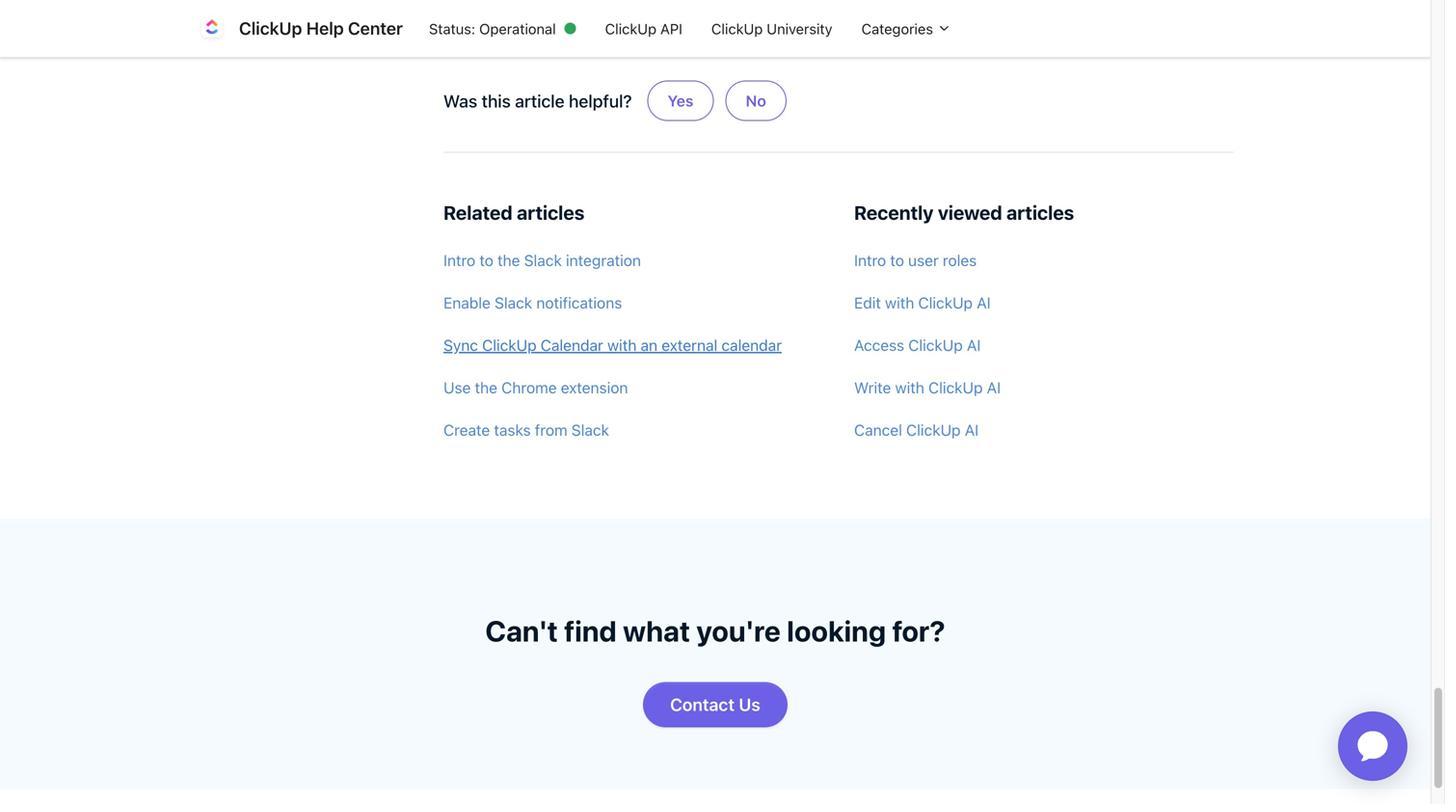 Task type: locate. For each thing, give the bounding box(es) containing it.
with right 'write'
[[896, 379, 925, 397]]

application
[[1316, 689, 1431, 804]]

cancel
[[855, 421, 903, 439]]

edit with clickup ai
[[855, 294, 991, 312]]

articles up intro to user roles link
[[1007, 201, 1075, 224]]

clickup up write with clickup ai
[[909, 336, 963, 355]]

0 horizontal spatial articles
[[517, 201, 585, 224]]

write with clickup ai link
[[855, 369, 1235, 407]]

clickup down access clickup ai
[[929, 379, 983, 397]]

0 vertical spatial the
[[498, 251, 520, 270]]

the right use
[[475, 379, 498, 397]]

slack for the
[[524, 251, 562, 270]]

1 horizontal spatial articles
[[1007, 201, 1075, 224]]

sync clickup calendar with an external calendar link
[[444, 326, 824, 365]]

group containing yes
[[644, 65, 791, 137]]

0 horizontal spatial intro
[[444, 251, 476, 270]]

to
[[480, 251, 494, 270], [891, 251, 905, 270]]

clickup left help
[[239, 18, 302, 39]]

contact
[[671, 694, 735, 715]]

categories
[[862, 20, 937, 37]]

0 vertical spatial slack
[[524, 251, 562, 270]]

clickup inside sync clickup calendar with an external calendar link
[[482, 336, 537, 355]]

use the chrome extension
[[444, 379, 628, 397]]

to left user
[[891, 251, 905, 270]]

1 horizontal spatial intro
[[855, 251, 887, 270]]

clickup down write with clickup ai
[[907, 421, 961, 439]]

group
[[644, 65, 791, 137]]

clickup inside clickup university link
[[712, 20, 763, 37]]

recently
[[855, 201, 934, 224]]

university
[[767, 20, 833, 37]]

2 to from the left
[[891, 251, 905, 270]]

for?
[[893, 614, 946, 648]]

help
[[306, 18, 344, 39]]

no
[[746, 92, 767, 110]]

clickup left university
[[712, 20, 763, 37]]

to for recently
[[891, 251, 905, 270]]

with right the edit
[[886, 294, 915, 312]]

was
[[444, 90, 478, 111]]

slack for from
[[572, 421, 610, 439]]

clickup university
[[712, 20, 833, 37]]

chrome
[[502, 379, 557, 397]]

slack right from
[[572, 421, 610, 439]]

center
[[348, 18, 403, 39]]

related
[[444, 201, 513, 224]]

1 to from the left
[[480, 251, 494, 270]]

ai inside "link"
[[965, 421, 979, 439]]

slack
[[524, 251, 562, 270], [495, 294, 533, 312], [572, 421, 610, 439]]

what
[[623, 614, 691, 648]]

intro up enable on the left top
[[444, 251, 476, 270]]

1 horizontal spatial to
[[891, 251, 905, 270]]

intro to the slack integration
[[444, 251, 641, 270]]

access clickup ai
[[855, 336, 981, 355]]

the down related articles
[[498, 251, 520, 270]]

edit with clickup ai link
[[855, 284, 1235, 322]]

1 vertical spatial slack
[[495, 294, 533, 312]]

notifications
[[537, 294, 622, 312]]

from
[[535, 421, 568, 439]]

ai
[[977, 294, 991, 312], [967, 336, 981, 355], [987, 379, 1001, 397], [965, 421, 979, 439]]

clickup left the 'api'
[[605, 20, 657, 37]]

intro
[[444, 251, 476, 270], [855, 251, 887, 270]]

with for edit
[[886, 294, 915, 312]]

clickup
[[239, 18, 302, 39], [605, 20, 657, 37], [712, 20, 763, 37], [919, 294, 973, 312], [482, 336, 537, 355], [909, 336, 963, 355], [929, 379, 983, 397], [907, 421, 961, 439]]

articles up the intro to the slack integration
[[517, 201, 585, 224]]

2 articles from the left
[[1007, 201, 1075, 224]]

enable slack notifications
[[444, 294, 622, 312]]

with left an
[[608, 336, 637, 355]]

edit
[[855, 294, 881, 312]]

0 horizontal spatial to
[[480, 251, 494, 270]]

roles
[[943, 251, 977, 270]]

slack right enable on the left top
[[495, 294, 533, 312]]

2 vertical spatial slack
[[572, 421, 610, 439]]

to up enable on the left top
[[480, 251, 494, 270]]

status:
[[429, 20, 476, 37]]

group inside can't find what you're looking for? main content
[[644, 65, 791, 137]]

1 vertical spatial with
[[608, 336, 637, 355]]

1 vertical spatial the
[[475, 379, 498, 397]]

extension
[[561, 379, 628, 397]]

slack up enable slack notifications at the left
[[524, 251, 562, 270]]

you're
[[697, 614, 781, 648]]

2 vertical spatial with
[[896, 379, 925, 397]]

clickup up 'chrome'
[[482, 336, 537, 355]]

0 vertical spatial with
[[886, 294, 915, 312]]

clickup help center
[[239, 18, 403, 39]]

use
[[444, 379, 471, 397]]

clickup api
[[605, 20, 683, 37]]

external
[[662, 336, 718, 355]]

helpful?
[[569, 90, 632, 111]]

operational
[[479, 20, 556, 37]]

categories button
[[847, 10, 966, 47]]

the
[[498, 251, 520, 270], [475, 379, 498, 397]]

2 intro from the left
[[855, 251, 887, 270]]

clickup university link
[[697, 10, 847, 47]]

tasks
[[494, 421, 531, 439]]

ai down access clickup ai link in the top right of the page
[[987, 379, 1001, 397]]

1 intro from the left
[[444, 251, 476, 270]]

intro up the edit
[[855, 251, 887, 270]]

slack inside 'link'
[[495, 294, 533, 312]]

create
[[444, 421, 490, 439]]

clickup help help center home page image
[[197, 13, 228, 44]]

articles
[[517, 201, 585, 224], [1007, 201, 1075, 224]]

with
[[886, 294, 915, 312], [608, 336, 637, 355], [896, 379, 925, 397]]

clickup down 'roles'
[[919, 294, 973, 312]]

ai down 'roles'
[[977, 294, 991, 312]]

ai down write with clickup ai
[[965, 421, 979, 439]]

access clickup ai link
[[855, 326, 1235, 365]]



Task type: vqa. For each thing, say whether or not it's contained in the screenshot.
"Create tasks, Docs, and subtasks"
no



Task type: describe. For each thing, give the bounding box(es) containing it.
related articles
[[444, 201, 585, 224]]

can't find what you're looking for?
[[485, 614, 946, 648]]

clickup api link
[[591, 10, 697, 47]]

can't
[[485, 614, 558, 648]]

intro for recently
[[855, 251, 887, 270]]

create tasks from slack
[[444, 421, 610, 439]]

contact us
[[671, 694, 761, 715]]

status: operational
[[429, 20, 556, 37]]

this
[[482, 90, 511, 111]]

sync clickup calendar with an external calendar
[[444, 336, 782, 355]]

contact us link
[[644, 682, 788, 728]]

yes button
[[648, 81, 714, 121]]

cancel clickup ai link
[[855, 411, 1235, 450]]

1 horizontal spatial the
[[498, 251, 520, 270]]

intro to the slack integration link
[[444, 241, 824, 280]]

enable
[[444, 294, 491, 312]]

enable slack notifications link
[[444, 284, 824, 322]]

intro to user roles
[[855, 251, 977, 270]]

use the chrome extension link
[[444, 369, 824, 407]]

clickup help center link
[[197, 13, 415, 44]]

looking
[[787, 614, 886, 648]]

article
[[515, 90, 565, 111]]

write with clickup ai
[[855, 379, 1001, 397]]

was this article helpful?
[[444, 90, 632, 111]]

clickup inside access clickup ai link
[[909, 336, 963, 355]]

viewed
[[938, 201, 1003, 224]]

write
[[855, 379, 892, 397]]

can't find what you're looking for? main content
[[0, 0, 1431, 789]]

calendar
[[541, 336, 604, 355]]

clickup inside 'clickup help center' 'link'
[[239, 18, 302, 39]]

0 horizontal spatial the
[[475, 379, 498, 397]]

us
[[739, 694, 761, 715]]

create tasks from slack link
[[444, 411, 824, 450]]

no button
[[726, 81, 787, 121]]

cancel clickup ai
[[855, 421, 979, 439]]

intro to user roles link
[[855, 241, 1235, 280]]

sync
[[444, 336, 478, 355]]

integration
[[566, 251, 641, 270]]

ai up write with clickup ai
[[967, 336, 981, 355]]

api
[[661, 20, 683, 37]]

clickup inside edit with clickup ai link
[[919, 294, 973, 312]]

find
[[564, 614, 617, 648]]

calendar
[[722, 336, 782, 355]]

clickup inside clickup api link
[[605, 20, 657, 37]]

intro for related
[[444, 251, 476, 270]]

clickup inside the write with clickup ai link
[[929, 379, 983, 397]]

to for related
[[480, 251, 494, 270]]

recently viewed articles
[[855, 201, 1075, 224]]

1 articles from the left
[[517, 201, 585, 224]]

yes
[[668, 92, 694, 110]]

clickup inside cancel clickup ai "link"
[[907, 421, 961, 439]]

an
[[641, 336, 658, 355]]

with for write
[[896, 379, 925, 397]]

access
[[855, 336, 905, 355]]

user
[[909, 251, 939, 270]]



